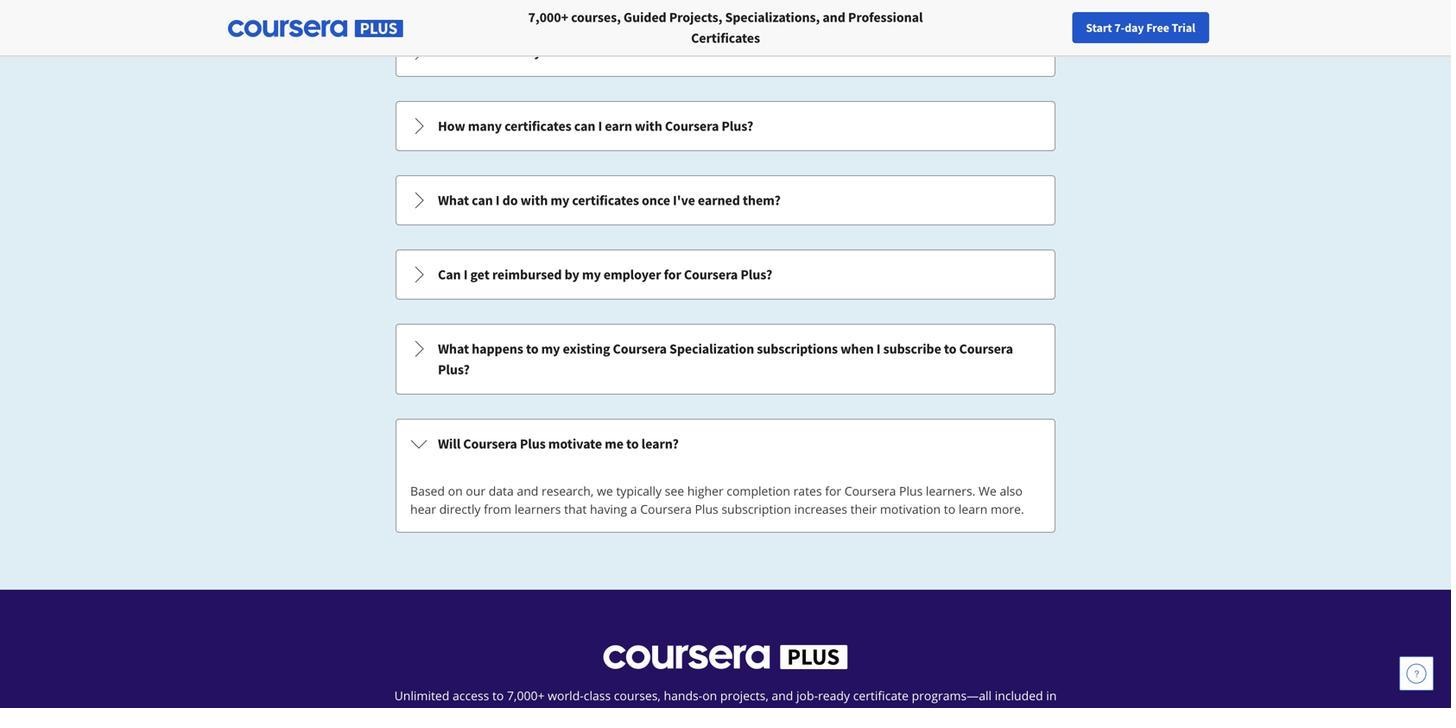 Task type: describe. For each thing, give the bounding box(es) containing it.
increases
[[794, 501, 847, 517]]

certificates
[[691, 29, 760, 47]]

for inside dropdown button
[[664, 266, 681, 283]]

coursera right earn
[[665, 117, 719, 135]]

to right "subscribe"
[[944, 340, 956, 358]]

with inside dropdown button
[[635, 117, 662, 135]]

courses, inside unlimited access to 7,000+ world-class courses, hands-on projects, and job-ready certificate programs—all included in your subscription
[[614, 688, 661, 704]]

employer
[[604, 266, 661, 283]]

help center image
[[1406, 663, 1427, 684]]

reimbursed
[[492, 266, 562, 283]]

my for employer
[[582, 266, 601, 283]]

coursera plus image for access
[[603, 645, 848, 669]]

unlimited
[[394, 688, 449, 704]]

0 vertical spatial your
[[1107, 20, 1130, 35]]

rates
[[793, 483, 822, 499]]

job-
[[796, 688, 818, 704]]

7,000+ inside unlimited access to 7,000+ world-class courses, hands-on projects, and job-ready certificate programs—all included in your subscription
[[507, 688, 545, 704]]

money
[[500, 43, 541, 60]]

also
[[1000, 483, 1023, 499]]

and inside 7,000+ courses, guided projects, specializations, and professional certificates
[[823, 9, 845, 26]]

we
[[597, 483, 613, 499]]

will for will i save money with coursera plus?
[[438, 43, 461, 60]]

coursera down see at the left bottom of the page
[[640, 501, 692, 517]]

earned
[[698, 192, 740, 209]]

certificates inside dropdown button
[[572, 192, 639, 209]]

motivation
[[880, 501, 941, 517]]

how many certificates can i earn with coursera plus? button
[[396, 102, 1055, 150]]

hands-
[[664, 688, 702, 704]]

with for certificates
[[520, 192, 548, 209]]

my for certificates
[[551, 192, 569, 209]]

learn
[[959, 501, 988, 517]]

find your new career
[[1083, 20, 1191, 35]]

by
[[565, 266, 579, 283]]

on inside based on our data and research, we typically see higher completion rates for coursera plus learners. we also hear directly from learners that having a coursera plus subscription increases their motivation to learn more.
[[448, 483, 463, 499]]

what happens to my existing coursera specialization subscriptions when i subscribe to coursera plus?
[[438, 340, 1013, 378]]

start
[[1086, 20, 1112, 35]]

once
[[642, 192, 670, 209]]

free
[[1146, 20, 1169, 35]]

coursera inside 'dropdown button'
[[574, 43, 628, 60]]

plus? inside the what happens to my existing coursera specialization subscriptions when i subscribe to coursera plus?
[[438, 361, 470, 378]]

our
[[466, 483, 485, 499]]

research,
[[542, 483, 594, 499]]

data
[[489, 483, 514, 499]]

hear
[[410, 501, 436, 517]]

specializations,
[[725, 9, 820, 26]]

courses, inside 7,000+ courses, guided projects, specializations, and professional certificates
[[571, 9, 621, 26]]

specialization
[[669, 340, 754, 358]]

included
[[995, 688, 1043, 704]]

coursera up specialization
[[684, 266, 738, 283]]

directly
[[439, 501, 481, 517]]

what can i do with my certificates once i've earned them? button
[[396, 176, 1055, 225]]

to right 'happens'
[[526, 340, 539, 358]]

plus? inside 'dropdown button'
[[631, 43, 662, 60]]

having
[[590, 501, 627, 517]]

coursera up data
[[463, 435, 517, 453]]

how many certificates can i earn with coursera plus?
[[438, 117, 753, 135]]

i left earn
[[598, 117, 602, 135]]

on inside unlimited access to 7,000+ world-class courses, hands-on projects, and job-ready certificate programs—all included in your subscription
[[702, 688, 717, 704]]

can
[[438, 266, 461, 283]]

typically
[[616, 483, 662, 499]]

projects,
[[669, 9, 722, 26]]

start 7-day free trial button
[[1072, 12, 1209, 43]]

1 horizontal spatial plus
[[695, 501, 718, 517]]

7,000+ courses, guided projects, specializations, and professional certificates
[[528, 9, 923, 47]]

get
[[470, 266, 489, 283]]

day
[[1125, 20, 1144, 35]]

in
[[1046, 688, 1057, 704]]

i've
[[673, 192, 695, 209]]

existing
[[563, 340, 610, 358]]

what for what can i do with my certificates once i've earned them?
[[438, 192, 469, 209]]

coursera up their
[[845, 483, 896, 499]]

projects,
[[720, 688, 769, 704]]

and inside based on our data and research, we typically see higher completion rates for coursera plus learners. we also hear directly from learners that having a coursera plus subscription increases their motivation to learn more.
[[517, 483, 538, 499]]

save
[[470, 43, 497, 60]]

plus inside dropdown button
[[520, 435, 546, 453]]

find
[[1083, 20, 1105, 35]]

list containing will i save money with coursera plus?
[[394, 0, 1057, 535]]

and inside unlimited access to 7,000+ world-class courses, hands-on projects, and job-ready certificate programs—all included in your subscription
[[772, 688, 793, 704]]

unlimited access to 7,000+ world-class courses, hands-on projects, and job-ready certificate programs—all included in your subscription
[[394, 688, 1057, 708]]

start 7-day free trial
[[1086, 20, 1195, 35]]

7,000+ inside 7,000+ courses, guided projects, specializations, and professional certificates
[[528, 9, 568, 26]]

access
[[453, 688, 489, 704]]

that
[[564, 501, 587, 517]]

will coursera plus motivate me to learn?
[[438, 435, 679, 453]]

professional
[[848, 9, 923, 26]]

learn?
[[641, 435, 679, 453]]

me
[[605, 435, 624, 453]]

i left get
[[464, 266, 468, 283]]



Task type: locate. For each thing, give the bounding box(es) containing it.
with right "do"
[[520, 192, 548, 209]]

i inside 'dropdown button'
[[463, 43, 467, 60]]

0 vertical spatial on
[[448, 483, 463, 499]]

new
[[1133, 20, 1155, 35]]

1 vertical spatial for
[[825, 483, 841, 499]]

what left 'happens'
[[438, 340, 469, 358]]

my left existing
[[541, 340, 560, 358]]

more.
[[991, 501, 1024, 517]]

for
[[664, 266, 681, 283], [825, 483, 841, 499]]

i
[[463, 43, 467, 60], [598, 117, 602, 135], [496, 192, 500, 209], [464, 266, 468, 283], [876, 340, 881, 358]]

2 will from the top
[[438, 435, 461, 453]]

can inside dropdown button
[[472, 192, 493, 209]]

1 horizontal spatial coursera plus image
[[603, 645, 848, 669]]

1 vertical spatial my
[[582, 266, 601, 283]]

0 horizontal spatial and
[[517, 483, 538, 499]]

subscription inside based on our data and research, we typically see higher completion rates for coursera plus learners. we also hear directly from learners that having a coursera plus subscription increases their motivation to learn more.
[[722, 501, 791, 517]]

do
[[502, 192, 518, 209]]

1 vertical spatial and
[[517, 483, 538, 499]]

certificates inside dropdown button
[[504, 117, 571, 135]]

career
[[1158, 20, 1191, 35]]

0 horizontal spatial on
[[448, 483, 463, 499]]

0 horizontal spatial for
[[664, 266, 681, 283]]

trial
[[1172, 20, 1195, 35]]

and left job-
[[772, 688, 793, 704]]

1 horizontal spatial certificates
[[572, 192, 639, 209]]

2 horizontal spatial plus
[[899, 483, 923, 499]]

0 vertical spatial certificates
[[504, 117, 571, 135]]

when
[[840, 340, 874, 358]]

coursera right existing
[[613, 340, 667, 358]]

my right "do"
[[551, 192, 569, 209]]

what
[[438, 192, 469, 209], [438, 340, 469, 358]]

i inside dropdown button
[[496, 192, 500, 209]]

7,000+ up "will i save money with coursera plus?"
[[528, 9, 568, 26]]

happens
[[472, 340, 523, 358]]

on up directly
[[448, 483, 463, 499]]

will coursera plus motivate me to learn? button
[[396, 420, 1055, 468]]

courses,
[[571, 9, 621, 26], [614, 688, 661, 704]]

0 horizontal spatial your
[[676, 706, 702, 708]]

1 horizontal spatial your
[[1107, 20, 1130, 35]]

1 vertical spatial plus
[[899, 483, 923, 499]]

1 vertical spatial your
[[676, 706, 702, 708]]

for right employer
[[664, 266, 681, 283]]

list
[[394, 0, 1057, 535]]

your inside unlimited access to 7,000+ world-class courses, hands-on projects, and job-ready certificate programs—all included in your subscription
[[676, 706, 702, 708]]

what happens to my existing coursera specialization subscriptions when i subscribe to coursera plus? button
[[396, 325, 1055, 394]]

from
[[484, 501, 511, 517]]

can
[[574, 117, 595, 135], [472, 192, 493, 209]]

will for will coursera plus motivate me to learn?
[[438, 435, 461, 453]]

to right access
[[492, 688, 504, 704]]

will inside 'dropdown button'
[[438, 43, 461, 60]]

on left projects, in the bottom of the page
[[702, 688, 717, 704]]

can i get reimbursed by my employer for coursera plus?
[[438, 266, 772, 283]]

my
[[551, 192, 569, 209], [582, 266, 601, 283], [541, 340, 560, 358]]

courses, left guided at the left
[[571, 9, 621, 26]]

what can i do with my certificates once i've earned them?
[[438, 192, 781, 209]]

certificate
[[853, 688, 909, 704]]

with inside 'dropdown button'
[[544, 43, 571, 60]]

1 what from the top
[[438, 192, 469, 209]]

0 vertical spatial what
[[438, 192, 469, 209]]

with inside dropdown button
[[520, 192, 548, 209]]

0 vertical spatial will
[[438, 43, 461, 60]]

1 vertical spatial subscription
[[705, 706, 775, 708]]

0 vertical spatial 7,000+
[[528, 9, 568, 26]]

plus
[[520, 435, 546, 453], [899, 483, 923, 499], [695, 501, 718, 517]]

based
[[410, 483, 445, 499]]

on
[[448, 483, 463, 499], [702, 688, 717, 704]]

i inside the what happens to my existing coursera specialization subscriptions when i subscribe to coursera plus?
[[876, 340, 881, 358]]

earn
[[605, 117, 632, 135]]

many
[[468, 117, 502, 135]]

guided
[[624, 9, 666, 26]]

7,000+ left world-
[[507, 688, 545, 704]]

1 vertical spatial 7,000+
[[507, 688, 545, 704]]

0 horizontal spatial can
[[472, 192, 493, 209]]

i right when
[[876, 340, 881, 358]]

and
[[823, 9, 845, 26], [517, 483, 538, 499], [772, 688, 793, 704]]

0 vertical spatial subscription
[[722, 501, 791, 517]]

0 vertical spatial and
[[823, 9, 845, 26]]

0 vertical spatial plus
[[520, 435, 546, 453]]

programs—all
[[912, 688, 992, 704]]

1 vertical spatial will
[[438, 435, 461, 453]]

to
[[526, 340, 539, 358], [944, 340, 956, 358], [626, 435, 639, 453], [944, 501, 955, 517], [492, 688, 504, 704]]

with right money
[[544, 43, 571, 60]]

plus?
[[631, 43, 662, 60], [722, 117, 753, 135], [741, 266, 772, 283], [438, 361, 470, 378]]

0 vertical spatial for
[[664, 266, 681, 283]]

can inside dropdown button
[[574, 117, 595, 135]]

can left earn
[[574, 117, 595, 135]]

we
[[979, 483, 997, 499]]

1 horizontal spatial can
[[574, 117, 595, 135]]

plus down higher
[[695, 501, 718, 517]]

0 horizontal spatial certificates
[[504, 117, 571, 135]]

with right earn
[[635, 117, 662, 135]]

my inside dropdown button
[[551, 192, 569, 209]]

1 vertical spatial on
[[702, 688, 717, 704]]

will left save
[[438, 43, 461, 60]]

with
[[544, 43, 571, 60], [635, 117, 662, 135], [520, 192, 548, 209]]

what inside the what happens to my existing coursera specialization subscriptions when i subscribe to coursera plus?
[[438, 340, 469, 358]]

can left "do"
[[472, 192, 493, 209]]

them?
[[743, 192, 781, 209]]

7,000+
[[528, 9, 568, 26], [507, 688, 545, 704]]

what for what happens to my existing coursera specialization subscriptions when i subscribe to coursera plus?
[[438, 340, 469, 358]]

my right by
[[582, 266, 601, 283]]

0 horizontal spatial plus
[[520, 435, 546, 453]]

learners
[[515, 501, 561, 517]]

will i save money with coursera plus?
[[438, 43, 662, 60]]

1 vertical spatial can
[[472, 192, 493, 209]]

will i save money with coursera plus? button
[[396, 28, 1055, 76]]

i left save
[[463, 43, 467, 60]]

subscription down projects, in the bottom of the page
[[705, 706, 775, 708]]

with for plus?
[[544, 43, 571, 60]]

1 horizontal spatial for
[[825, 483, 841, 499]]

and left professional
[[823, 9, 845, 26]]

2 horizontal spatial and
[[823, 9, 845, 26]]

0 vertical spatial coursera plus image
[[228, 20, 403, 37]]

how
[[438, 117, 465, 135]]

based on our data and research, we typically see higher completion rates for coursera plus learners. we also hear directly from learners that having a coursera plus subscription increases their motivation to learn more.
[[410, 483, 1024, 517]]

higher
[[687, 483, 724, 499]]

their
[[850, 501, 877, 517]]

to down learners.
[[944, 501, 955, 517]]

1 vertical spatial courses,
[[614, 688, 661, 704]]

2 what from the top
[[438, 340, 469, 358]]

2 vertical spatial my
[[541, 340, 560, 358]]

subscription
[[722, 501, 791, 517], [705, 706, 775, 708]]

1 horizontal spatial and
[[772, 688, 793, 704]]

world-
[[548, 688, 584, 704]]

coursera
[[574, 43, 628, 60], [665, 117, 719, 135], [684, 266, 738, 283], [613, 340, 667, 358], [959, 340, 1013, 358], [463, 435, 517, 453], [845, 483, 896, 499], [640, 501, 692, 517]]

what inside dropdown button
[[438, 192, 469, 209]]

to inside unlimited access to 7,000+ world-class courses, hands-on projects, and job-ready certificate programs—all included in your subscription
[[492, 688, 504, 704]]

1 horizontal spatial on
[[702, 688, 717, 704]]

0 horizontal spatial coursera plus image
[[228, 20, 403, 37]]

motivate
[[548, 435, 602, 453]]

1 will from the top
[[438, 43, 461, 60]]

can i get reimbursed by my employer for coursera plus? button
[[396, 250, 1055, 299]]

ready
[[818, 688, 850, 704]]

1 vertical spatial with
[[635, 117, 662, 135]]

1 vertical spatial coursera plus image
[[603, 645, 848, 669]]

find your new career link
[[1074, 17, 1200, 39]]

your
[[1107, 20, 1130, 35], [676, 706, 702, 708]]

courses, right class
[[614, 688, 661, 704]]

certificates left once
[[572, 192, 639, 209]]

coursera down guided at the left
[[574, 43, 628, 60]]

2 vertical spatial and
[[772, 688, 793, 704]]

0 vertical spatial with
[[544, 43, 571, 60]]

will up the based
[[438, 435, 461, 453]]

my inside the what happens to my existing coursera specialization subscriptions when i subscribe to coursera plus?
[[541, 340, 560, 358]]

see
[[665, 483, 684, 499]]

subscription inside unlimited access to 7,000+ world-class courses, hands-on projects, and job-ready certificate programs—all included in your subscription
[[705, 706, 775, 708]]

coursera plus image
[[228, 20, 403, 37], [603, 645, 848, 669]]

2 vertical spatial plus
[[695, 501, 718, 517]]

to inside based on our data and research, we typically see higher completion rates for coursera plus learners. we also hear directly from learners that having a coursera plus subscription increases their motivation to learn more.
[[944, 501, 955, 517]]

for up increases in the bottom of the page
[[825, 483, 841, 499]]

1 vertical spatial what
[[438, 340, 469, 358]]

certificates right many
[[504, 117, 571, 135]]

subscribe
[[883, 340, 941, 358]]

2 vertical spatial with
[[520, 192, 548, 209]]

plus left motivate
[[520, 435, 546, 453]]

i left "do"
[[496, 192, 500, 209]]

subscription down completion
[[722, 501, 791, 517]]

1 vertical spatial certificates
[[572, 192, 639, 209]]

learners.
[[926, 483, 975, 499]]

certificates
[[504, 117, 571, 135], [572, 192, 639, 209]]

subscriptions
[[757, 340, 838, 358]]

class
[[584, 688, 611, 704]]

0 vertical spatial courses,
[[571, 9, 621, 26]]

coursera right "subscribe"
[[959, 340, 1013, 358]]

0 vertical spatial my
[[551, 192, 569, 209]]

completion
[[727, 483, 790, 499]]

plus up "motivation"
[[899, 483, 923, 499]]

a
[[630, 501, 637, 517]]

7-
[[1114, 20, 1125, 35]]

will inside dropdown button
[[438, 435, 461, 453]]

what left "do"
[[438, 192, 469, 209]]

0 vertical spatial can
[[574, 117, 595, 135]]

None search field
[[238, 11, 652, 45]]

and up learners at the bottom left of the page
[[517, 483, 538, 499]]

for inside based on our data and research, we typically see higher completion rates for coursera plus learners. we also hear directly from learners that having a coursera plus subscription increases their motivation to learn more.
[[825, 483, 841, 499]]

to right the me
[[626, 435, 639, 453]]

coursera plus image for courses,
[[228, 20, 403, 37]]



Task type: vqa. For each thing, say whether or not it's contained in the screenshot.
2 hours Learn at your own pace
no



